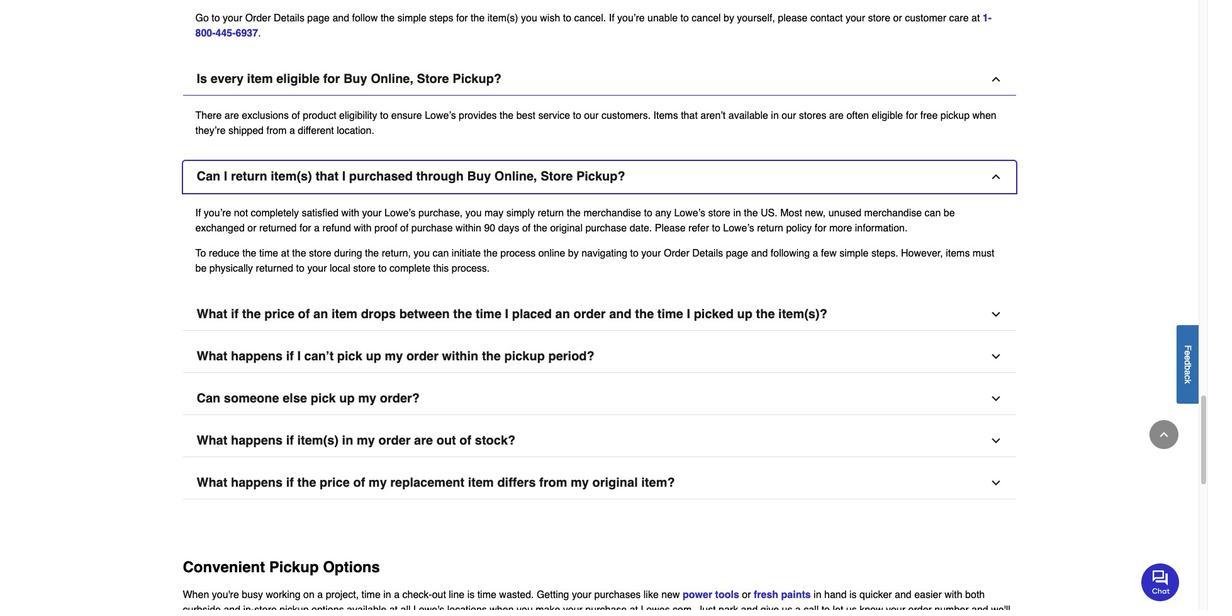 Task type: locate. For each thing, give the bounding box(es) containing it.
a down satisfied
[[314, 223, 320, 234]]

when you're busy working on a project, time in a check-out line is time wasted. getting your purchases like new power tools or fresh paints
[[183, 590, 814, 601]]

in left stores at the top right of the page
[[771, 110, 779, 121]]

can someone else pick up my order? button
[[183, 383, 1016, 415]]

make
[[536, 605, 561, 611]]

to inside in hand is quicker and easier with both curbside and in-store pickup options available at all lowe's locations when you make your purchase at lowes.com. just park and give us a call to let us know your order number and we'l
[[822, 605, 830, 611]]

1 vertical spatial up
[[366, 349, 381, 364]]

1 happens from the top
[[231, 349, 283, 364]]

to left cancel
[[681, 12, 689, 24]]

when
[[183, 590, 209, 601]]

in down can someone else pick up my order? on the left of page
[[342, 433, 353, 448]]

a inside to reduce the time at the store during the return, you can initiate the process online by navigating to your order details page and following a few simple steps. however, items must be physically returned to your local store to complete this process.
[[813, 248, 819, 259]]

item left drops
[[332, 307, 358, 321]]

please
[[778, 12, 808, 24]]

2 vertical spatial up
[[339, 391, 355, 406]]

can up the this
[[433, 248, 449, 259]]

2 what from the top
[[197, 349, 228, 364]]

customer
[[905, 12, 947, 24]]

1 vertical spatial order
[[664, 248, 690, 259]]

1 vertical spatial pickup?
[[577, 169, 626, 184]]

let
[[833, 605, 844, 611]]

a left few
[[813, 248, 819, 259]]

time
[[259, 248, 278, 259], [476, 307, 502, 321], [658, 307, 684, 321], [362, 590, 381, 601], [478, 590, 497, 601]]

1 horizontal spatial you're
[[618, 12, 645, 24]]

in
[[771, 110, 779, 121], [734, 207, 742, 219], [342, 433, 353, 448], [384, 590, 391, 601], [814, 590, 822, 601]]

1 horizontal spatial are
[[414, 433, 433, 448]]

by inside to reduce the time at the store during the return, you can initiate the process online by navigating to your order details page and following a few simple steps. however, items must be physically returned to your local store to complete this process.
[[568, 248, 579, 259]]

1 chevron down image from the top
[[990, 308, 1003, 321]]

1 vertical spatial pick
[[311, 391, 336, 406]]

unused
[[829, 207, 862, 219]]

1 horizontal spatial our
[[782, 110, 797, 121]]

check-
[[403, 590, 432, 601]]

you left "wish"
[[521, 12, 538, 24]]

1 horizontal spatial that
[[681, 110, 698, 121]]

e up d
[[1184, 351, 1194, 355]]

with up number in the right bottom of the page
[[945, 590, 963, 601]]

stores
[[799, 110, 827, 121]]

1 horizontal spatial or
[[742, 590, 751, 601]]

what
[[197, 307, 228, 321], [197, 349, 228, 364], [197, 433, 228, 448], [197, 476, 228, 490]]

e up b
[[1184, 355, 1194, 360]]

between
[[400, 307, 450, 321]]

2 an from the left
[[556, 307, 570, 321]]

1 vertical spatial within
[[442, 349, 479, 364]]

0 vertical spatial price
[[265, 307, 295, 321]]

chevron down image inside what happens if item(s) in my order are out of stock? button
[[990, 435, 1003, 447]]

1 horizontal spatial chevron up image
[[1158, 429, 1171, 441]]

0 horizontal spatial when
[[490, 605, 514, 611]]

from right differs at bottom
[[540, 476, 568, 490]]

0 vertical spatial from
[[267, 125, 287, 136]]

0 vertical spatial item
[[247, 71, 273, 86]]

you left "may"
[[466, 207, 482, 219]]

when inside in hand is quicker and easier with both curbside and in-store pickup options available at all lowe's locations when you make your purchase at lowes.com. just park and give us a call to let us know your order number and we'l
[[490, 605, 514, 611]]

available inside there are exclusions of product eligibility to ensure lowe's provides the best service to our customers. items that aren't available in our stores are often eligible for free pickup when they're shipped from a different location.
[[729, 110, 769, 121]]

paints
[[782, 590, 811, 601]]

1 vertical spatial simple
[[840, 248, 869, 259]]

1 horizontal spatial return
[[538, 207, 564, 219]]

returned down completely
[[259, 223, 297, 234]]

4 chevron down image from the top
[[990, 435, 1003, 447]]

chat invite button image
[[1142, 563, 1180, 602]]

by right online
[[568, 248, 579, 259]]

else
[[283, 391, 307, 406]]

page inside to reduce the time at the store during the return, you can initiate the process online by navigating to your order details page and following a few simple steps. however, items must be physically returned to your local store to complete this process.
[[726, 248, 749, 259]]

1 horizontal spatial is
[[850, 590, 857, 601]]

information.
[[855, 223, 908, 234]]

2 is from the left
[[850, 590, 857, 601]]

store
[[868, 12, 891, 24], [709, 207, 731, 219], [309, 248, 332, 259], [353, 263, 376, 274], [255, 605, 277, 611]]

1 vertical spatial be
[[195, 263, 207, 274]]

can for can i return item(s) that i purchased through buy online, store pickup?
[[197, 169, 221, 184]]

1 what from the top
[[197, 307, 228, 321]]

0 vertical spatial can
[[197, 169, 221, 184]]

pick
[[337, 349, 363, 364], [311, 391, 336, 406]]

if for item(s)
[[286, 433, 294, 448]]

item(s) up completely
[[271, 169, 312, 184]]

purchase inside in hand is quicker and easier with both curbside and in-store pickup options available at all lowe's locations when you make your purchase at lowes.com. just park and give us a call to let us know your order number and we'l
[[586, 605, 627, 611]]

1 vertical spatial happens
[[231, 433, 283, 448]]

2 can from the top
[[197, 391, 221, 406]]

1 horizontal spatial pickup
[[505, 349, 545, 364]]

process
[[501, 248, 536, 259]]

up right picked
[[738, 307, 753, 321]]

project,
[[326, 590, 359, 601]]

i left placed
[[505, 307, 509, 321]]

item(s) for order
[[297, 433, 339, 448]]

2 vertical spatial item
[[468, 476, 494, 490]]

store down during
[[353, 263, 376, 274]]

a left different at top
[[290, 125, 295, 136]]

in-
[[243, 605, 255, 611]]

simple
[[398, 12, 427, 24], [840, 248, 869, 259]]

0 vertical spatial return
[[231, 169, 267, 184]]

what if the price of an item drops between the time i placed an order and the time i picked up the item(s)?
[[197, 307, 828, 321]]

items
[[654, 110, 678, 121]]

0 vertical spatial order
[[245, 12, 271, 24]]

lowe's
[[425, 110, 456, 121], [385, 207, 416, 219], [675, 207, 706, 219], [723, 223, 755, 234]]

original inside button
[[593, 476, 638, 490]]

to
[[212, 12, 220, 24], [563, 12, 572, 24], [681, 12, 689, 24], [380, 110, 389, 121], [573, 110, 582, 121], [644, 207, 653, 219], [712, 223, 721, 234], [631, 248, 639, 259], [296, 263, 305, 274], [379, 263, 387, 274], [822, 605, 830, 611]]

what inside what happens if i can't pick up my order within the pickup period? button
[[197, 349, 228, 364]]

1 horizontal spatial details
[[693, 248, 723, 259]]

3 happens from the top
[[231, 476, 283, 490]]

provides
[[459, 110, 497, 121]]

chevron down image for stock?
[[990, 435, 1003, 447]]

returned inside if you're not completely satisfied with your lowe's purchase, you may simply return the merchandise to any lowe's store in the us. most new, unused merchandise can be exchanged or returned for a refund with proof of purchase within 90 days of the original purchase date. please refer to lowe's return policy for more information.
[[259, 223, 297, 234]]

1 vertical spatial item(s)
[[271, 169, 312, 184]]

1 horizontal spatial can
[[925, 207, 941, 219]]

online
[[539, 248, 566, 259]]

if right cancel.
[[609, 12, 615, 24]]

be
[[944, 207, 955, 219], [195, 263, 207, 274]]

4 what from the top
[[197, 476, 228, 490]]

of inside there are exclusions of product eligibility to ensure lowe's provides the best service to our customers. items that aren't available in our stores are often eligible for free pickup when they're shipped from a different location.
[[292, 110, 300, 121]]

store inside if you're not completely satisfied with your lowe's purchase, you may simply return the merchandise to any lowe's store in the us. most new, unused merchandise can be exchanged or returned for a refund with proof of purchase within 90 days of the original purchase date. please refer to lowe's return policy for more information.
[[709, 207, 731, 219]]

or
[[894, 12, 903, 24], [248, 223, 257, 234], [742, 590, 751, 601]]

order
[[574, 307, 606, 321], [407, 349, 439, 364], [379, 433, 411, 448], [909, 605, 932, 611]]

pickup? up if you're not completely satisfied with your lowe's purchase, you may simply return the merchandise to any lowe's store in the us. most new, unused merchandise can be exchanged or returned for a refund with proof of purchase within 90 days of the original purchase date. please refer to lowe's return policy for more information.
[[577, 169, 626, 184]]

pickup? up the provides
[[453, 71, 502, 86]]

for right steps at the left top of page
[[456, 12, 468, 24]]

1 vertical spatial can
[[197, 391, 221, 406]]

and up what happens if i can't pick up my order within the pickup period? button
[[609, 307, 632, 321]]

care
[[950, 12, 969, 24]]

0 vertical spatial be
[[944, 207, 955, 219]]

return inside button
[[231, 169, 267, 184]]

what happens if i can't pick up my order within the pickup period? button
[[183, 341, 1016, 373]]

more
[[830, 223, 853, 234]]

most
[[781, 207, 803, 219]]

0 horizontal spatial original
[[550, 223, 583, 234]]

hand
[[825, 590, 847, 601]]

0 vertical spatial or
[[894, 12, 903, 24]]

what inside what if the price of an item drops between the time i placed an order and the time i picked up the item(s)? button
[[197, 307, 228, 321]]

0 vertical spatial simple
[[398, 12, 427, 24]]

1 horizontal spatial pickup?
[[577, 169, 626, 184]]

.
[[258, 27, 261, 39]]

1 horizontal spatial online,
[[495, 169, 537, 184]]

are inside button
[[414, 433, 433, 448]]

order?
[[380, 391, 420, 406]]

1 horizontal spatial eligible
[[872, 110, 904, 121]]

simple right few
[[840, 248, 869, 259]]

is right the hand
[[850, 590, 857, 601]]

order down the between
[[407, 349, 439, 364]]

2 happens from the top
[[231, 433, 283, 448]]

2 vertical spatial pickup
[[280, 605, 309, 611]]

happens for i
[[231, 349, 283, 364]]

1 merchandise from the left
[[584, 207, 641, 219]]

0 horizontal spatial item
[[247, 71, 273, 86]]

original up online
[[550, 223, 583, 234]]

an up the can't at the left
[[314, 307, 328, 321]]

placed
[[512, 307, 552, 321]]

of left product
[[292, 110, 300, 121]]

item right "every"
[[247, 71, 273, 86]]

2 horizontal spatial up
[[738, 307, 753, 321]]

chevron down image inside can someone else pick up my order? button
[[990, 393, 1003, 405]]

or down not
[[248, 223, 257, 234]]

0 horizontal spatial store
[[417, 71, 449, 86]]

1 vertical spatial return
[[538, 207, 564, 219]]

lowe's right refer
[[723, 223, 755, 234]]

page
[[307, 12, 330, 24], [726, 248, 749, 259]]

original
[[550, 223, 583, 234], [593, 476, 638, 490]]

simple inside to reduce the time at the store during the return, you can initiate the process online by navigating to your order details page and following a few simple steps. however, items must be physically returned to your local store to complete this process.
[[840, 248, 869, 259]]

a inside in hand is quicker and easier with both curbside and in-store pickup options available at all lowe's locations when you make your purchase at lowes.com. just park and give us a call to let us know your order number and we'l
[[796, 605, 801, 611]]

chevron up image
[[990, 73, 1003, 85], [1158, 429, 1171, 441]]

1 vertical spatial store
[[541, 169, 573, 184]]

chevron down image inside what if the price of an item drops between the time i placed an order and the time i picked up the item(s)? button
[[990, 308, 1003, 321]]

period?
[[549, 349, 595, 364]]

1 horizontal spatial an
[[556, 307, 570, 321]]

d
[[1184, 360, 1194, 365]]

location.
[[337, 125, 374, 136]]

store up local
[[309, 248, 332, 259]]

0 vertical spatial if
[[609, 12, 615, 24]]

out up what happens if the price of my replacement item differs from my original item?
[[437, 433, 456, 448]]

in inside button
[[342, 433, 353, 448]]

0 horizontal spatial available
[[347, 605, 387, 611]]

store
[[417, 71, 449, 86], [541, 169, 573, 184]]

or inside if you're not completely satisfied with your lowe's purchase, you may simply return the merchandise to any lowe's store in the us. most new, unused merchandise can be exchanged or returned for a refund with proof of purchase within 90 days of the original purchase date. please refer to lowe's return policy for more information.
[[248, 223, 257, 234]]

can down they're
[[197, 169, 221, 184]]

of left stock?
[[460, 433, 472, 448]]

1 horizontal spatial item
[[332, 307, 358, 321]]

you inside to reduce the time at the store during the return, you can initiate the process online by navigating to your order details page and following a few simple steps. however, items must be physically returned to your local store to complete this process.
[[414, 248, 430, 259]]

1 vertical spatial item
[[332, 307, 358, 321]]

for inside button
[[323, 71, 340, 86]]

pickup down placed
[[505, 349, 545, 364]]

1 horizontal spatial up
[[366, 349, 381, 364]]

order down order?
[[379, 433, 411, 448]]

please
[[655, 223, 686, 234]]

0 vertical spatial can
[[925, 207, 941, 219]]

2 us from the left
[[847, 605, 857, 611]]

return right simply
[[538, 207, 564, 219]]

out
[[437, 433, 456, 448], [432, 590, 446, 601]]

for inside there are exclusions of product eligibility to ensure lowe's provides the best service to our customers. items that aren't available in our stores are often eligible for free pickup when they're shipped from a different location.
[[906, 110, 918, 121]]

1 vertical spatial buy
[[467, 169, 491, 184]]

scroll to top element
[[1150, 421, 1179, 449]]

you're
[[618, 12, 645, 24], [204, 207, 231, 219]]

0 vertical spatial returned
[[259, 223, 297, 234]]

within down the between
[[442, 349, 479, 364]]

0 vertical spatial happens
[[231, 349, 283, 364]]

pickup?
[[453, 71, 502, 86], [577, 169, 626, 184]]

initiate
[[452, 248, 481, 259]]

picked
[[694, 307, 734, 321]]

2 vertical spatial happens
[[231, 476, 283, 490]]

to right refer
[[712, 223, 721, 234]]

power
[[683, 590, 713, 601]]

1 horizontal spatial be
[[944, 207, 955, 219]]

1 vertical spatial available
[[347, 605, 387, 611]]

and inside button
[[609, 307, 632, 321]]

online,
[[371, 71, 414, 86], [495, 169, 537, 184]]

that inside there are exclusions of product eligibility to ensure lowe's provides the best service to our customers. items that aren't available in our stores are often eligible for free pickup when they're shipped from a different location.
[[681, 110, 698, 121]]

0 vertical spatial chevron up image
[[990, 73, 1003, 85]]

returned
[[259, 223, 297, 234], [256, 263, 293, 274]]

when down when you're busy working on a project, time in a check-out line is time wasted. getting your purchases like new power tools or fresh paints
[[490, 605, 514, 611]]

0 vertical spatial item(s)
[[488, 12, 519, 24]]

simple left steps at the left top of page
[[398, 12, 427, 24]]

3 chevron down image from the top
[[990, 393, 1003, 405]]

1 horizontal spatial if
[[609, 12, 615, 24]]

buy
[[344, 71, 367, 86], [467, 169, 491, 184]]

item(s) for purchased
[[271, 169, 312, 184]]

0 horizontal spatial you're
[[204, 207, 231, 219]]

merchandise up "date."
[[584, 207, 641, 219]]

time left picked
[[658, 307, 684, 321]]

in left us.
[[734, 207, 742, 219]]

satisfied
[[302, 207, 339, 219]]

0 horizontal spatial our
[[584, 110, 599, 121]]

1 vertical spatial from
[[540, 476, 568, 490]]

with inside in hand is quicker and easier with both curbside and in-store pickup options available at all lowe's locations when you make your purchase at lowes.com. just park and give us a call to let us know your order number and we'l
[[945, 590, 963, 601]]

there
[[195, 110, 222, 121]]

1 horizontal spatial original
[[593, 476, 638, 490]]

or right the tools on the right bottom of the page
[[742, 590, 751, 601]]

your up proof
[[362, 207, 382, 219]]

1 vertical spatial by
[[568, 248, 579, 259]]

is up locations
[[468, 590, 475, 601]]

1 horizontal spatial us
[[847, 605, 857, 611]]

1 horizontal spatial merchandise
[[865, 207, 922, 219]]

0 horizontal spatial merchandise
[[584, 207, 641, 219]]

0 vertical spatial details
[[274, 12, 305, 24]]

0 vertical spatial eligible
[[277, 71, 320, 86]]

purchases
[[595, 590, 641, 601]]

item(s) left "wish"
[[488, 12, 519, 24]]

a left the check- on the bottom of page
[[394, 590, 400, 601]]

what happens if i can't pick up my order within the pickup period?
[[197, 349, 595, 364]]

chevron up image inside is every item eligible for buy online, store pickup? button
[[990, 73, 1003, 85]]

chevron down image inside what happens if i can't pick up my order within the pickup period? button
[[990, 350, 1003, 363]]

1- 800-445-6937 link
[[195, 12, 992, 39]]

purchase down purchase,
[[412, 223, 453, 234]]

new
[[662, 590, 680, 601]]

1 can from the top
[[197, 169, 221, 184]]

0 vertical spatial pickup?
[[453, 71, 502, 86]]

from
[[267, 125, 287, 136], [540, 476, 568, 490]]

order down please
[[664, 248, 690, 259]]

return
[[231, 169, 267, 184], [538, 207, 564, 219], [757, 223, 784, 234]]

0 horizontal spatial be
[[195, 263, 207, 274]]

you inside in hand is quicker and easier with both curbside and in-store pickup options available at all lowe's locations when you make your purchase at lowes.com. just park and give us a call to let us know your order number and we'l
[[517, 605, 533, 611]]

0 horizontal spatial pickup
[[280, 605, 309, 611]]

exchanged
[[195, 223, 245, 234]]

what if the price of an item drops between the time i placed an order and the time i picked up the item(s)? button
[[183, 299, 1016, 331]]

0 vertical spatial when
[[973, 110, 997, 121]]

what inside what happens if the price of my replacement item differs from my original item? button
[[197, 476, 228, 490]]

yourself,
[[737, 12, 776, 24]]

page left following
[[726, 248, 749, 259]]

online, up simply
[[495, 169, 537, 184]]

1 vertical spatial pickup
[[505, 349, 545, 364]]

merchandise up information.
[[865, 207, 922, 219]]

eligibility
[[339, 110, 377, 121]]

0 horizontal spatial chevron up image
[[990, 73, 1003, 85]]

i left picked
[[687, 307, 691, 321]]

in up call
[[814, 590, 822, 601]]

1 vertical spatial if
[[195, 207, 201, 219]]

order inside in hand is quicker and easier with both curbside and in-store pickup options available at all lowe's locations when you make your purchase at lowes.com. just park and give us a call to let us know your order number and we'l
[[909, 605, 932, 611]]

or for customer
[[894, 12, 903, 24]]

0 vertical spatial available
[[729, 110, 769, 121]]

1 horizontal spatial simple
[[840, 248, 869, 259]]

following
[[771, 248, 810, 259]]

of down simply
[[522, 223, 531, 234]]

1 vertical spatial details
[[693, 248, 723, 259]]

order up .
[[245, 12, 271, 24]]

1 is from the left
[[468, 590, 475, 601]]

and
[[333, 12, 349, 24], [751, 248, 768, 259], [609, 307, 632, 321], [895, 590, 912, 601], [224, 605, 241, 611], [741, 605, 758, 611], [972, 605, 989, 611]]

i left the can't at the left
[[297, 349, 301, 364]]

pickup inside what happens if i can't pick up my order within the pickup period? button
[[505, 349, 545, 364]]

returned right physically
[[256, 263, 293, 274]]

be up items
[[944, 207, 955, 219]]

0 horizontal spatial simple
[[398, 12, 427, 24]]

that up satisfied
[[316, 169, 339, 184]]

you're inside if you're not completely satisfied with your lowe's purchase, you may simply return the merchandise to any lowe's store in the us. most new, unused merchandise can be exchanged or returned for a refund with proof of purchase within 90 days of the original purchase date. please refer to lowe's return policy for more information.
[[204, 207, 231, 219]]

order down easier at bottom
[[909, 605, 932, 611]]

policy
[[787, 223, 812, 234]]

3 what from the top
[[197, 433, 228, 448]]

e
[[1184, 351, 1194, 355], [1184, 355, 1194, 360]]

available down "project,"
[[347, 605, 387, 611]]

at inside to reduce the time at the store during the return, you can initiate the process online by navigating to your order details page and following a few simple steps. however, items must be physically returned to your local store to complete this process.
[[281, 248, 290, 259]]

chevron down image
[[990, 308, 1003, 321], [990, 350, 1003, 363], [990, 393, 1003, 405], [990, 435, 1003, 447]]

store down busy
[[255, 605, 277, 611]]

0 vertical spatial store
[[417, 71, 449, 86]]

0 horizontal spatial return
[[231, 169, 267, 184]]

within left 90
[[456, 223, 482, 234]]

you
[[521, 12, 538, 24], [466, 207, 482, 219], [414, 248, 430, 259], [517, 605, 533, 611]]

purchase down the purchases
[[586, 605, 627, 611]]

your right contact on the right top of the page
[[846, 12, 866, 24]]

pickup right "free"
[[941, 110, 970, 121]]

that right 'items'
[[681, 110, 698, 121]]

0 horizontal spatial can
[[433, 248, 449, 259]]

what inside what happens if item(s) in my order are out of stock? button
[[197, 433, 228, 448]]

0 horizontal spatial us
[[782, 605, 793, 611]]

you down wasted.
[[517, 605, 533, 611]]

1 horizontal spatial when
[[973, 110, 997, 121]]

2 vertical spatial item(s)
[[297, 433, 339, 448]]

convenient
[[183, 559, 265, 576]]

1 vertical spatial can
[[433, 248, 449, 259]]

few
[[821, 248, 837, 259]]

1 vertical spatial original
[[593, 476, 638, 490]]

your left local
[[307, 263, 327, 274]]

and left the give
[[741, 605, 758, 611]]

call
[[804, 605, 819, 611]]

lowe's right ensure at the left
[[425, 110, 456, 121]]

up up what happens if item(s) in my order are out of stock?
[[339, 391, 355, 406]]

2 e from the top
[[1184, 355, 1194, 360]]

c
[[1184, 375, 1194, 379]]

can inside to reduce the time at the store during the return, you can initiate the process online by navigating to your order details page and following a few simple steps. however, items must be physically returned to your local store to complete this process.
[[433, 248, 449, 259]]

2 chevron down image from the top
[[990, 350, 1003, 363]]

0 horizontal spatial by
[[568, 248, 579, 259]]

return up not
[[231, 169, 267, 184]]

to left ensure at the left
[[380, 110, 389, 121]]

a inside there are exclusions of product eligibility to ensure lowe's provides the best service to our customers. items that aren't available in our stores are often eligible for free pickup when they're shipped from a different location.
[[290, 125, 295, 136]]

can't
[[304, 349, 334, 364]]

locations
[[447, 605, 487, 611]]

chevron down image for time
[[990, 308, 1003, 321]]

1 vertical spatial online,
[[495, 169, 537, 184]]

refund
[[323, 223, 351, 234]]

0 horizontal spatial details
[[274, 12, 305, 24]]

for left "free"
[[906, 110, 918, 121]]

1 vertical spatial when
[[490, 605, 514, 611]]

what for what happens if item(s) in my order are out of stock?
[[197, 433, 228, 448]]

a inside if you're not completely satisfied with your lowe's purchase, you may simply return the merchandise to any lowe's store in the us. most new, unused merchandise can be exchanged or returned for a refund with proof of purchase within 90 days of the original purchase date. please refer to lowe's return policy for more information.
[[314, 223, 320, 234]]



Task type: vqa. For each thing, say whether or not it's contained in the screenshot.
'c'
yes



Task type: describe. For each thing, give the bounding box(es) containing it.
shipped
[[229, 125, 264, 136]]

what happens if the price of my replacement item differs from my original item? button
[[183, 467, 1016, 500]]

purchase,
[[419, 207, 463, 219]]

what for what if the price of an item drops between the time i placed an order and the time i picked up the item(s)?
[[197, 307, 228, 321]]

at left all
[[389, 605, 398, 611]]

proof
[[375, 223, 398, 234]]

of up the can't at the left
[[298, 307, 310, 321]]

order up what happens if i can't pick up my order within the pickup period? button
[[574, 307, 606, 321]]

and down both
[[972, 605, 989, 611]]

within inside if you're not completely satisfied with your lowe's purchase, you may simply return the merchandise to any lowe's store in the us. most new, unused merchandise can be exchanged or returned for a refund with proof of purchase within 90 days of the original purchase date. please refer to lowe's return policy for more information.
[[456, 223, 482, 234]]

1 e from the top
[[1184, 351, 1194, 355]]

eligible inside is every item eligible for buy online, store pickup? button
[[277, 71, 320, 86]]

details inside to reduce the time at the store during the return, you can initiate the process online by navigating to your order details page and following a few simple steps. however, items must be physically returned to your local store to complete this process.
[[693, 248, 723, 259]]

and inside to reduce the time at the store during the return, you can initiate the process online by navigating to your order details page and following a few simple steps. however, items must be physically returned to your local store to complete this process.
[[751, 248, 768, 259]]

know
[[860, 605, 884, 611]]

they're
[[195, 125, 226, 136]]

6937
[[236, 27, 258, 39]]

cancel.
[[574, 12, 606, 24]]

pickup inside there are exclusions of product eligibility to ensure lowe's provides the best service to our customers. items that aren't available in our stores are often eligible for free pickup when they're shipped from a different location.
[[941, 110, 970, 121]]

pickup inside in hand is quicker and easier with both curbside and in-store pickup options available at all lowe's locations when you make your purchase at lowes.com. just park and give us a call to let us know your order number and we'l
[[280, 605, 309, 611]]

is every item eligible for buy online, store pickup? button
[[183, 63, 1016, 95]]

chevron up image
[[990, 170, 1003, 183]]

0 horizontal spatial order
[[245, 12, 271, 24]]

to right service
[[573, 110, 582, 121]]

what happens if item(s) in my order are out of stock?
[[197, 433, 516, 448]]

lowe's up refer
[[675, 207, 706, 219]]

purchase up navigating
[[586, 223, 627, 234]]

contact
[[811, 12, 843, 24]]

to reduce the time at the store during the return, you can initiate the process online by navigating to your order details page and following a few simple steps. however, items must be physically returned to your local store to complete this process.
[[195, 248, 995, 274]]

1 our from the left
[[584, 110, 599, 121]]

2 merchandise from the left
[[865, 207, 922, 219]]

2 vertical spatial return
[[757, 223, 784, 234]]

lowe's inside there are exclusions of product eligibility to ensure lowe's provides the best service to our customers. items that aren't available in our stores are often eligible for free pickup when they're shipped from a different location.
[[425, 110, 456, 121]]

can i return item(s) that i purchased through buy online, store pickup? button
[[183, 161, 1016, 193]]

out inside button
[[437, 433, 456, 448]]

can for can someone else pick up my order?
[[197, 391, 221, 406]]

f e e d b a c k button
[[1177, 325, 1199, 404]]

process.
[[452, 263, 490, 274]]

0 horizontal spatial pickup?
[[453, 71, 502, 86]]

b
[[1184, 365, 1194, 370]]

easier
[[915, 590, 942, 601]]

to right "wish"
[[563, 12, 572, 24]]

you're
[[212, 590, 239, 601]]

be inside to reduce the time at the store during the return, you can initiate the process online by navigating to your order details page and following a few simple steps. however, items must be physically returned to your local store to complete this process.
[[195, 263, 207, 274]]

for down satisfied
[[300, 223, 311, 234]]

that inside button
[[316, 169, 339, 184]]

of right proof
[[400, 223, 409, 234]]

0 horizontal spatial are
[[225, 110, 239, 121]]

physically
[[209, 263, 253, 274]]

in inside there are exclusions of product eligibility to ensure lowe's provides the best service to our customers. items that aren't available in our stores are often eligible for free pickup when they're shipped from a different location.
[[771, 110, 779, 121]]

line
[[449, 590, 465, 601]]

chevron down image for the
[[990, 350, 1003, 363]]

customers.
[[602, 110, 651, 121]]

0 horizontal spatial price
[[265, 307, 295, 321]]

completely
[[251, 207, 299, 219]]

is inside in hand is quicker and easier with both curbside and in-store pickup options available at all lowe's locations when you make your purchase at lowes.com. just park and give us a call to let us know your order number and we'l
[[850, 590, 857, 601]]

in left the check- on the bottom of page
[[384, 590, 391, 601]]

0 horizontal spatial online,
[[371, 71, 414, 86]]

when inside there are exclusions of product eligibility to ensure lowe's provides the best service to our customers. items that aren't available in our stores are often eligible for free pickup when they're shipped from a different location.
[[973, 110, 997, 121]]

may
[[485, 207, 504, 219]]

to right go
[[212, 12, 220, 24]]

your inside if you're not completely satisfied with your lowe's purchase, you may simply return the merchandise to any lowe's store in the us. most new, unused merchandise can be exchanged or returned for a refund with proof of purchase within 90 days of the original purchase date. please refer to lowe's return policy for more information.
[[362, 207, 382, 219]]

refer
[[689, 223, 709, 234]]

0 vertical spatial by
[[724, 12, 735, 24]]

give
[[761, 605, 779, 611]]

happens for the
[[231, 476, 283, 490]]

chevron down image
[[990, 477, 1003, 489]]

and down the you're
[[224, 605, 241, 611]]

to left local
[[296, 263, 305, 274]]

your up 445-
[[223, 12, 243, 24]]

go to your order details page and follow the simple steps for the item(s) you wish to cancel. if you're unable to cancel by yourself, please contact your store or customer care at
[[195, 12, 983, 24]]

navigating
[[582, 248, 628, 259]]

2 our from the left
[[782, 110, 797, 121]]

pickup
[[269, 559, 319, 576]]

at left the 1-
[[972, 12, 980, 24]]

what happens if item(s) in my order are out of stock? button
[[183, 425, 1016, 457]]

if for i
[[286, 349, 294, 364]]

follow
[[352, 12, 378, 24]]

through
[[416, 169, 464, 184]]

1 vertical spatial price
[[320, 476, 350, 490]]

lowe's
[[414, 605, 445, 611]]

within inside button
[[442, 349, 479, 364]]

0 vertical spatial with
[[342, 207, 360, 219]]

90
[[484, 223, 496, 234]]

stock?
[[475, 433, 516, 448]]

aren't
[[701, 110, 726, 121]]

if inside if you're not completely satisfied with your lowe's purchase, you may simply return the merchandise to any lowe's store in the us. most new, unused merchandise can be exchanged or returned for a refund with proof of purchase within 90 days of the original purchase date. please refer to lowe's return policy for more information.
[[195, 207, 201, 219]]

however,
[[902, 248, 944, 259]]

0 vertical spatial you're
[[618, 12, 645, 24]]

number
[[935, 605, 969, 611]]

busy
[[242, 590, 263, 601]]

in inside in hand is quicker and easier with both curbside and in-store pickup options available at all lowe's locations when you make your purchase at lowes.com. just park and give us a call to let us know your order number and we'l
[[814, 590, 822, 601]]

must
[[973, 248, 995, 259]]

f e e d b a c k
[[1184, 345, 1194, 384]]

product
[[303, 110, 337, 121]]

time right "project,"
[[362, 590, 381, 601]]

complete
[[390, 263, 431, 274]]

to down "date."
[[631, 248, 639, 259]]

a inside button
[[1184, 370, 1194, 375]]

of down what happens if item(s) in my order are out of stock?
[[353, 476, 365, 490]]

what for what happens if i can't pick up my order within the pickup period?
[[197, 349, 228, 364]]

your right getting at left
[[572, 590, 592, 601]]

i down they're
[[224, 169, 228, 184]]

someone
[[224, 391, 279, 406]]

lowe's up proof
[[385, 207, 416, 219]]

can inside if you're not completely satisfied with your lowe's purchase, you may simply return the merchandise to any lowe's store in the us. most new, unused merchandise can be exchanged or returned for a refund with proof of purchase within 90 days of the original purchase date. please refer to lowe's return policy for more information.
[[925, 207, 941, 219]]

chevron up image inside 'scroll to top' element
[[1158, 429, 1171, 441]]

to left any
[[644, 207, 653, 219]]

convenient pickup options
[[183, 559, 380, 576]]

be inside if you're not completely satisfied with your lowe's purchase, you may simply return the merchandise to any lowe's store in the us. most new, unused merchandise can be exchanged or returned for a refund with proof of purchase within 90 days of the original purchase date. please refer to lowe's return policy for more information.
[[944, 207, 955, 219]]

445-
[[216, 27, 236, 39]]

the inside there are exclusions of product eligibility to ensure lowe's provides the best service to our customers. items that aren't available in our stores are often eligible for free pickup when they're shipped from a different location.
[[500, 110, 514, 121]]

k
[[1184, 379, 1194, 384]]

at down the purchases
[[630, 605, 638, 611]]

free
[[921, 110, 938, 121]]

ensure
[[391, 110, 422, 121]]

from inside there are exclusions of product eligibility to ensure lowe's provides the best service to our customers. items that aren't available in our stores are often eligible for free pickup when they're shipped from a different location.
[[267, 125, 287, 136]]

fresh
[[754, 590, 779, 601]]

happens for item(s)
[[231, 433, 283, 448]]

in inside if you're not completely satisfied with your lowe's purchase, you may simply return the merchandise to any lowe's store in the us. most new, unused merchandise can be exchanged or returned for a refund with proof of purchase within 90 days of the original purchase date. please refer to lowe's return policy for more information.
[[734, 207, 742, 219]]

returned inside to reduce the time at the store during the return, you can initiate the process online by navigating to your order details page and following a few simple steps. however, items must be physically returned to your local store to complete this process.
[[256, 263, 293, 274]]

1 vertical spatial out
[[432, 590, 446, 601]]

i left purchased
[[342, 169, 346, 184]]

your down "date."
[[642, 248, 661, 259]]

drops
[[361, 307, 396, 321]]

is
[[197, 71, 207, 86]]

800-
[[195, 27, 216, 39]]

your down quicker
[[886, 605, 906, 611]]

or for returned
[[248, 223, 257, 234]]

if for the
[[286, 476, 294, 490]]

2 horizontal spatial are
[[830, 110, 844, 121]]

1 horizontal spatial store
[[541, 169, 573, 184]]

tools
[[716, 590, 740, 601]]

order inside to reduce the time at the store during the return, you can initiate the process online by navigating to your order details page and following a few simple steps. however, items must be physically returned to your local store to complete this process.
[[664, 248, 690, 259]]

a right on
[[317, 590, 323, 601]]

eligible inside there are exclusions of product eligibility to ensure lowe's provides the best service to our customers. items that aren't available in our stores are often eligible for free pickup when they're shipped from a different location.
[[872, 110, 904, 121]]

like
[[644, 590, 659, 601]]

us.
[[761, 207, 778, 219]]

0 horizontal spatial up
[[339, 391, 355, 406]]

0 horizontal spatial page
[[307, 12, 330, 24]]

1 us from the left
[[782, 605, 793, 611]]

original inside if you're not completely satisfied with your lowe's purchase, you may simply return the merchandise to any lowe's store in the us. most new, unused merchandise can be exchanged or returned for a refund with proof of purchase within 90 days of the original purchase date. please refer to lowe's return policy for more information.
[[550, 223, 583, 234]]

curbside
[[183, 605, 221, 611]]

best
[[517, 110, 536, 121]]

time left placed
[[476, 307, 502, 321]]

your down getting at left
[[563, 605, 583, 611]]

can someone else pick up my order?
[[197, 391, 420, 406]]

0 horizontal spatial buy
[[344, 71, 367, 86]]

unable
[[648, 12, 678, 24]]

0 horizontal spatial pick
[[311, 391, 336, 406]]

you inside if you're not completely satisfied with your lowe's purchase, you may simply return the merchandise to any lowe's store in the us. most new, unused merchandise can be exchanged or returned for a refund with proof of purchase within 90 days of the original purchase date. please refer to lowe's return policy for more information.
[[466, 207, 482, 219]]

wasted.
[[499, 590, 534, 601]]

store left customer
[[868, 12, 891, 24]]

1 horizontal spatial buy
[[467, 169, 491, 184]]

from inside button
[[540, 476, 568, 490]]

time up locations
[[478, 590, 497, 601]]

replacement
[[391, 476, 465, 490]]

time inside to reduce the time at the store during the return, you can initiate the process online by navigating to your order details page and following a few simple steps. however, items must be physically returned to your local store to complete this process.
[[259, 248, 278, 259]]

getting
[[537, 590, 569, 601]]

and left follow
[[333, 12, 349, 24]]

0 vertical spatial up
[[738, 307, 753, 321]]

1 vertical spatial with
[[354, 223, 372, 234]]

new,
[[805, 207, 826, 219]]

store inside in hand is quicker and easier with both curbside and in-store pickup options available at all lowe's locations when you make your purchase at lowes.com. just park and give us a call to let us know your order number and we'l
[[255, 605, 277, 611]]

all
[[401, 605, 411, 611]]

available inside in hand is quicker and easier with both curbside and in-store pickup options available at all lowe's locations when you make your purchase at lowes.com. just park and give us a call to let us know your order number and we'l
[[347, 605, 387, 611]]

what for what happens if the price of my replacement item differs from my original item?
[[197, 476, 228, 490]]

purchased
[[349, 169, 413, 184]]

item(s)?
[[779, 307, 828, 321]]

power tools link
[[683, 590, 740, 601]]

during
[[334, 248, 362, 259]]

for down new,
[[815, 223, 827, 234]]

and left easier at bottom
[[895, 590, 912, 601]]

to down return,
[[379, 263, 387, 274]]

is every item eligible for buy online, store pickup?
[[197, 71, 502, 86]]

2 horizontal spatial item
[[468, 476, 494, 490]]

return,
[[382, 248, 411, 259]]

item?
[[642, 476, 675, 490]]

0 vertical spatial pick
[[337, 349, 363, 364]]

there are exclusions of product eligibility to ensure lowe's provides the best service to our customers. items that aren't available in our stores are often eligible for free pickup when they're shipped from a different location.
[[195, 110, 997, 136]]

1 an from the left
[[314, 307, 328, 321]]

just
[[698, 605, 716, 611]]



